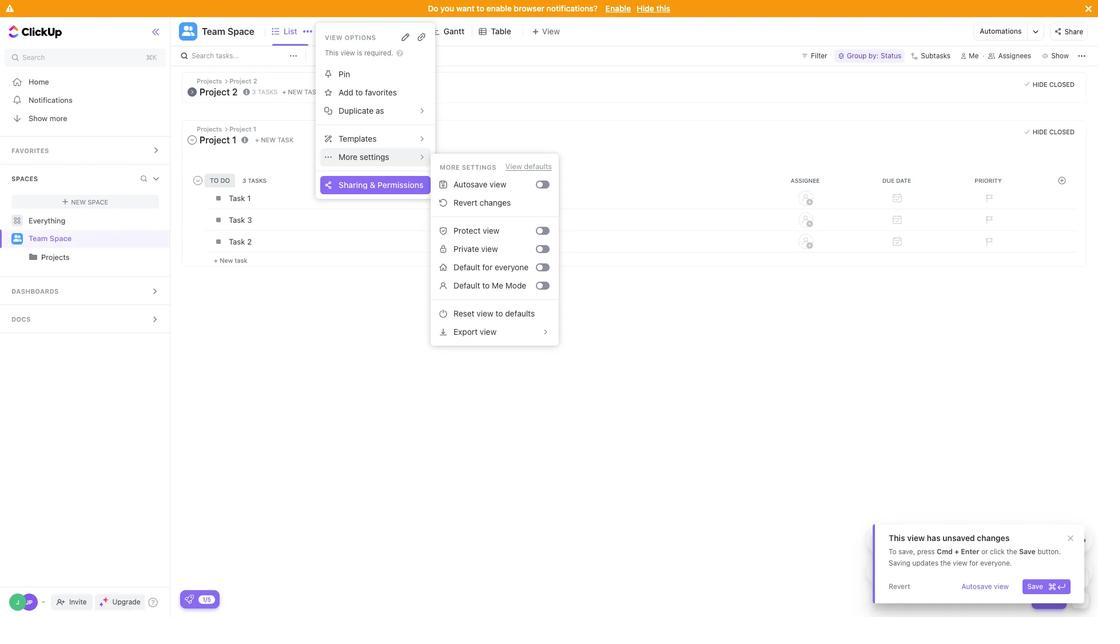 Task type: vqa. For each thing, say whether or not it's contained in the screenshot.
tree
no



Task type: locate. For each thing, give the bounding box(es) containing it.
1 vertical spatial team
[[29, 234, 48, 243]]

search inside sidebar navigation
[[22, 53, 45, 62]]

2 closed from the top
[[1050, 128, 1075, 136]]

team down everything
[[29, 234, 48, 243]]

0 vertical spatial hide closed
[[1033, 80, 1075, 88]]

0 horizontal spatial autosave view
[[454, 180, 507, 189]]

&
[[370, 180, 376, 190], [1012, 537, 1017, 545]]

new
[[288, 88, 303, 96], [261, 136, 276, 144], [71, 198, 86, 206], [220, 257, 233, 264]]

& right sharing
[[370, 180, 376, 190]]

more settings up sharing
[[339, 152, 389, 162]]

0 vertical spatial team space
[[202, 26, 254, 37]]

3
[[252, 88, 256, 95], [247, 215, 252, 225]]

0 vertical spatial more settings
[[339, 152, 389, 162]]

me left mode
[[492, 281, 503, 291]]

0 horizontal spatial search
[[22, 53, 45, 62]]

2 horizontal spatial space
[[228, 26, 254, 37]]

1 vertical spatial changes
[[977, 534, 1010, 543]]

0 vertical spatial revert
[[454, 198, 478, 208]]

1 vertical spatial space
[[88, 198, 108, 206]]

search
[[192, 51, 214, 60], [22, 53, 45, 62]]

1 vertical spatial me
[[492, 281, 503, 291]]

to right default
[[482, 281, 490, 291]]

0 horizontal spatial + new task
[[214, 257, 247, 264]]

2 hide closed from the top
[[1033, 128, 1075, 136]]

1 horizontal spatial more settings
[[440, 163, 497, 171]]

table link
[[491, 17, 516, 46]]

show
[[29, 114, 48, 123]]

sharing & permissions button
[[320, 176, 431, 195]]

autosave down the for
[[962, 583, 992, 592]]

changes up task 3 link
[[480, 198, 511, 208]]

settings up ‎task 1 link
[[462, 163, 497, 171]]

more up revert changes
[[440, 163, 460, 171]]

view left the for
[[953, 560, 968, 568]]

add
[[339, 88, 353, 97]]

1 vertical spatial defaults
[[505, 309, 535, 319]]

autosave view button up revert changes
[[435, 176, 536, 194]]

autosave up revert changes
[[454, 180, 488, 189]]

1 horizontal spatial search
[[192, 51, 214, 60]]

new up everything link
[[71, 198, 86, 206]]

defaults up ‎task 1 link
[[524, 162, 552, 171]]

table
[[491, 26, 511, 36]]

0 vertical spatial + new task
[[255, 136, 294, 144]]

search for search
[[22, 53, 45, 62]]

view defaults button
[[506, 162, 552, 171]]

1 projects link from the left
[[1, 248, 160, 267]]

+
[[282, 88, 286, 96], [255, 136, 259, 144], [214, 257, 218, 264], [955, 548, 959, 557]]

changes inside this view has unsaved changes to save, press cmd + enter or click the save button. saving updates the view for everyone.
[[977, 534, 1010, 543]]

0 horizontal spatial more settings
[[339, 152, 389, 162]]

1 vertical spatial team space
[[29, 234, 72, 243]]

to
[[889, 548, 897, 557]]

1 closed from the top
[[1050, 80, 1075, 88]]

1 horizontal spatial team space
[[202, 26, 254, 37]]

board
[[335, 26, 357, 36]]

3 tasks + new task
[[252, 88, 321, 96]]

& for permissions
[[370, 180, 376, 190]]

more
[[339, 152, 358, 162], [440, 163, 460, 171]]

you
[[441, 3, 454, 13]]

new inside sidebar navigation
[[71, 198, 86, 206]]

reset view to defaults button
[[435, 305, 554, 323]]

calendar link
[[383, 17, 422, 46]]

1 vertical spatial closed
[[1050, 128, 1075, 136]]

this
[[657, 3, 670, 13]]

task
[[229, 215, 245, 225], [1047, 596, 1062, 605]]

add to favorites
[[339, 88, 397, 97]]

share button
[[1051, 22, 1088, 41]]

invite
[[69, 598, 87, 607]]

0 horizontal spatial task
[[235, 257, 247, 264]]

2 ‎task from the top
[[229, 237, 245, 246]]

more settings button
[[320, 148, 431, 166]]

autosave view up revert changes
[[454, 180, 507, 189]]

1 vertical spatial more settings
[[440, 163, 497, 171]]

3 up 2
[[247, 215, 252, 225]]

space up everything link
[[88, 198, 108, 206]]

revert button
[[884, 580, 915, 595]]

revert up task 3 link
[[454, 198, 478, 208]]

search up the home
[[22, 53, 45, 62]]

me button
[[957, 49, 984, 63]]

1 horizontal spatial task
[[1047, 596, 1062, 605]]

or
[[982, 548, 988, 557]]

0 horizontal spatial &
[[370, 180, 376, 190]]

0 horizontal spatial autosave view button
[[435, 176, 536, 194]]

view down reset view to defaults button
[[480, 327, 497, 337]]

add to favorites button
[[320, 84, 431, 102]]

revert inside revert changes button
[[454, 198, 478, 208]]

0 vertical spatial changes
[[480, 198, 511, 208]]

search tasks...
[[192, 51, 239, 60]]

0 horizontal spatial view
[[325, 33, 343, 41]]

team up search tasks...
[[202, 26, 225, 37]]

1 horizontal spatial autosave view
[[962, 583, 1009, 592]]

0 horizontal spatial team
[[29, 234, 48, 243]]

team space inside 'link'
[[29, 234, 72, 243]]

0 horizontal spatial the
[[941, 560, 951, 568]]

0 vertical spatial hide closed button
[[1022, 78, 1078, 90]]

‎task left 1
[[229, 194, 245, 203]]

team space down everything
[[29, 234, 72, 243]]

+ new task down tasks
[[255, 136, 294, 144]]

space inside button
[[228, 26, 254, 37]]

assignees button
[[984, 49, 1037, 63]]

1 horizontal spatial task
[[278, 136, 294, 144]]

view left options
[[325, 33, 343, 41]]

1 horizontal spatial more
[[440, 163, 460, 171]]

0 vertical spatial closed
[[1050, 80, 1075, 88]]

0 vertical spatial &
[[370, 180, 376, 190]]

0 horizontal spatial settings
[[360, 152, 389, 162]]

1 horizontal spatial autosave
[[962, 583, 992, 592]]

1 vertical spatial task
[[278, 136, 294, 144]]

the down the cmd
[[941, 560, 951, 568]]

new down ‎task 2 at the top left of page
[[220, 257, 233, 264]]

1 horizontal spatial team
[[202, 26, 225, 37]]

revert
[[454, 198, 478, 208], [889, 583, 911, 592]]

autosave view button down everyone.
[[957, 580, 1014, 595]]

space up projects
[[50, 234, 72, 243]]

excel & csv link
[[981, 526, 1035, 555]]

autosave view down everyone.
[[962, 583, 1009, 592]]

team
[[202, 26, 225, 37], [29, 234, 48, 243]]

the
[[1007, 548, 1017, 557], [941, 560, 951, 568]]

0 vertical spatial autosave view
[[454, 180, 507, 189]]

1 vertical spatial list info image
[[242, 136, 248, 143]]

task for task
[[1047, 596, 1062, 605]]

0 horizontal spatial task
[[229, 215, 245, 225]]

‎task left 2
[[229, 237, 245, 246]]

me
[[969, 51, 979, 60], [492, 281, 503, 291]]

1 vertical spatial hide
[[1033, 80, 1048, 88]]

+ new task down ‎task 2 at the top left of page
[[214, 257, 247, 264]]

1 vertical spatial &
[[1012, 537, 1017, 545]]

space
[[228, 26, 254, 37], [88, 198, 108, 206], [50, 234, 72, 243]]

sharing
[[339, 180, 368, 190]]

1 vertical spatial hide closed
[[1033, 128, 1075, 136]]

0 horizontal spatial team space
[[29, 234, 72, 243]]

1 horizontal spatial revert
[[889, 583, 911, 592]]

1 horizontal spatial + new task
[[255, 136, 294, 144]]

+ new task
[[255, 136, 294, 144], [214, 257, 247, 264]]

hide closed button
[[1022, 78, 1078, 90], [1022, 126, 1078, 138]]

team space inside button
[[202, 26, 254, 37]]

view options
[[325, 33, 376, 41]]

task down 3 tasks + new task
[[278, 136, 294, 144]]

1 horizontal spatial me
[[969, 51, 979, 60]]

list info image
[[243, 89, 250, 95], [242, 136, 248, 143]]

0 vertical spatial 3
[[252, 88, 256, 95]]

1 vertical spatial autosave
[[962, 583, 992, 592]]

1 horizontal spatial &
[[1012, 537, 1017, 545]]

0 horizontal spatial autosave
[[454, 180, 488, 189]]

task down save button
[[1047, 596, 1062, 605]]

0 vertical spatial ‎task
[[229, 194, 245, 203]]

to up export view dropdown button
[[496, 309, 503, 319]]

revert for revert changes
[[454, 198, 478, 208]]

to
[[477, 3, 484, 13], [356, 88, 363, 97], [482, 281, 490, 291], [496, 309, 503, 319]]

3 inside task 3 link
[[247, 215, 252, 225]]

1 vertical spatial settings
[[462, 163, 497, 171]]

1 vertical spatial view
[[506, 162, 522, 171]]

defaults down mode
[[505, 309, 535, 319]]

revert changes button
[[435, 194, 554, 212]]

1 horizontal spatial autosave view button
[[957, 580, 1014, 595]]

gantt link
[[444, 17, 469, 46]]

2 horizontal spatial task
[[305, 88, 321, 96]]

view up revert changes button
[[490, 180, 507, 189]]

revert inside revert button
[[889, 583, 911, 592]]

more up sharing
[[339, 152, 358, 162]]

view up ‎task 1 link
[[506, 162, 522, 171]]

space for team space button at the left top of the page
[[228, 26, 254, 37]]

3 left tasks
[[252, 88, 256, 95]]

to inside reset view to defaults button
[[496, 309, 503, 319]]

defaults
[[524, 162, 552, 171], [505, 309, 535, 319]]

2 projects link from the left
[[41, 248, 160, 267]]

0 horizontal spatial changes
[[480, 198, 511, 208]]

0 horizontal spatial revert
[[454, 198, 478, 208]]

new space
[[71, 198, 108, 206]]

favorites
[[11, 147, 49, 154]]

⌘k
[[146, 53, 157, 62]]

1 vertical spatial ‎task
[[229, 237, 245, 246]]

task
[[305, 88, 321, 96], [278, 136, 294, 144], [235, 257, 247, 264]]

everyone.
[[981, 560, 1012, 568]]

1 vertical spatial autosave view
[[962, 583, 1009, 592]]

task left add
[[305, 88, 321, 96]]

hide
[[637, 3, 654, 13], [1033, 80, 1048, 88], [1033, 128, 1048, 136]]

onboarding checklist button element
[[185, 596, 194, 605]]

pin
[[339, 69, 350, 79]]

task down ‎task 2 at the top left of page
[[235, 257, 247, 264]]

2 hide closed button from the top
[[1022, 126, 1078, 138]]

3 inside 3 tasks + new task
[[252, 88, 256, 95]]

‎task 1
[[229, 194, 251, 203]]

hide closed
[[1033, 80, 1075, 88], [1033, 128, 1075, 136]]

0 vertical spatial settings
[[360, 152, 389, 162]]

the down excel & csv
[[1007, 548, 1017, 557]]

1 ‎task from the top
[[229, 194, 245, 203]]

0 horizontal spatial more
[[339, 152, 358, 162]]

0 horizontal spatial space
[[50, 234, 72, 243]]

& inside "button"
[[370, 180, 376, 190]]

user group image
[[13, 235, 21, 242]]

search left tasks...
[[192, 51, 214, 60]]

search for search tasks...
[[192, 51, 214, 60]]

& left csv
[[1012, 537, 1017, 545]]

1 vertical spatial task
[[1047, 596, 1062, 605]]

0 vertical spatial task
[[305, 88, 321, 96]]

closed
[[1050, 80, 1075, 88], [1050, 128, 1075, 136]]

new right tasks
[[288, 88, 303, 96]]

0 vertical spatial more
[[339, 152, 358, 162]]

view inside button
[[477, 309, 494, 319]]

mode
[[506, 281, 526, 291]]

task down ‎task 1
[[229, 215, 245, 225]]

saving
[[889, 560, 911, 568]]

view up export view
[[477, 309, 494, 319]]

enter
[[961, 548, 980, 557]]

0 vertical spatial team
[[202, 26, 225, 37]]

view for view defaults
[[506, 162, 522, 171]]

team space up tasks...
[[202, 26, 254, 37]]

do you want to enable browser notifications? enable hide this
[[428, 3, 670, 13]]

export view
[[454, 327, 497, 337]]

browser
[[514, 3, 545, 13]]

0 vertical spatial me
[[969, 51, 979, 60]]

1 vertical spatial revert
[[889, 583, 911, 592]]

save inside this view has unsaved changes to save, press cmd + enter or click the save button. saving updates the view for everyone.
[[1019, 548, 1036, 557]]

1 hide closed button from the top
[[1022, 78, 1078, 90]]

notifications?
[[547, 3, 598, 13]]

1 horizontal spatial view
[[506, 162, 522, 171]]

more settings up revert changes
[[440, 163, 497, 171]]

1 horizontal spatial changes
[[977, 534, 1010, 543]]

space inside 'link'
[[50, 234, 72, 243]]

share
[[1065, 27, 1084, 36]]

excel & csv
[[995, 537, 1032, 545]]

0 vertical spatial the
[[1007, 548, 1017, 557]]

1 horizontal spatial the
[[1007, 548, 1017, 557]]

0 vertical spatial view
[[325, 33, 343, 41]]

2 vertical spatial space
[[50, 234, 72, 243]]

team inside 'team space' 'link'
[[29, 234, 48, 243]]

me left assignees button
[[969, 51, 979, 60]]

default to me mode
[[454, 281, 526, 291]]

autosave
[[454, 180, 488, 189], [962, 583, 992, 592]]

2 vertical spatial task
[[235, 257, 247, 264]]

revert down 'saving'
[[889, 583, 911, 592]]

settings up sharing & permissions "button" at left
[[360, 152, 389, 162]]

0 vertical spatial space
[[228, 26, 254, 37]]

settings inside "dropdown button"
[[360, 152, 389, 162]]

Search tasks... text field
[[192, 48, 287, 64]]

hide closed button for top list info image
[[1022, 78, 1078, 90]]

1 horizontal spatial space
[[88, 198, 108, 206]]

1 vertical spatial 3
[[247, 215, 252, 225]]

space up "search tasks..." text box
[[228, 26, 254, 37]]

team inside team space button
[[202, 26, 225, 37]]

changes up click
[[977, 534, 1010, 543]]

0 horizontal spatial me
[[492, 281, 503, 291]]

to right add
[[356, 88, 363, 97]]

0 vertical spatial task
[[229, 215, 245, 225]]

1 vertical spatial hide closed button
[[1022, 126, 1078, 138]]



Task type: describe. For each thing, give the bounding box(es) containing it.
everything link
[[0, 212, 171, 230]]

0 vertical spatial defaults
[[524, 162, 552, 171]]

enable
[[487, 3, 512, 13]]

to inside default to me mode button
[[482, 281, 490, 291]]

pin button
[[320, 65, 431, 84]]

0 vertical spatial list info image
[[243, 89, 250, 95]]

automations button
[[974, 23, 1028, 40]]

‎task for ‎task 2
[[229, 237, 245, 246]]

assignees
[[999, 51, 1032, 60]]

home link
[[0, 73, 171, 91]]

default to me mode button
[[435, 277, 536, 295]]

2 vertical spatial hide
[[1033, 128, 1048, 136]]

reset view to defaults
[[454, 309, 535, 319]]

0 vertical spatial autosave view button
[[435, 176, 536, 194]]

1 horizontal spatial settings
[[462, 163, 497, 171]]

press
[[917, 548, 935, 557]]

do
[[428, 3, 438, 13]]

team space for team space button at the left top of the page
[[202, 26, 254, 37]]

1
[[247, 194, 251, 203]]

team space for 'team space' 'link'
[[29, 234, 72, 243]]

reset
[[454, 309, 475, 319]]

list link
[[284, 17, 313, 46]]

task inside 3 tasks + new task
[[305, 88, 321, 96]]

view inside dropdown button
[[480, 327, 497, 337]]

options
[[345, 33, 376, 41]]

task for task 3
[[229, 215, 245, 225]]

view down everyone.
[[994, 583, 1009, 592]]

list
[[284, 26, 297, 36]]

to inside add to favorites button
[[356, 88, 363, 97]]

projects
[[41, 253, 70, 262]]

notifications
[[29, 95, 72, 104]]

team for team space button at the left top of the page
[[202, 26, 225, 37]]

1 vertical spatial more
[[440, 163, 460, 171]]

& for csv
[[1012, 537, 1017, 545]]

task 3
[[229, 215, 252, 225]]

enable
[[606, 3, 631, 13]]

export
[[454, 327, 478, 337]]

show more
[[29, 114, 67, 123]]

tasks
[[258, 88, 278, 95]]

updates
[[913, 560, 939, 568]]

this view has unsaved changes to save, press cmd + enter or click the save button. saving updates the view for everyone.
[[889, 534, 1061, 568]]

1 vertical spatial autosave view button
[[957, 580, 1014, 595]]

gantt
[[444, 26, 465, 36]]

default
[[454, 281, 480, 291]]

has
[[927, 534, 941, 543]]

1 hide closed from the top
[[1033, 80, 1075, 88]]

excel
[[995, 537, 1011, 545]]

‎task 2
[[229, 237, 252, 246]]

closed for top list info image
[[1050, 80, 1075, 88]]

save,
[[899, 548, 916, 557]]

+ inside 3 tasks + new task
[[282, 88, 286, 96]]

automations
[[980, 27, 1022, 35]]

team space link
[[29, 230, 160, 248]]

0 vertical spatial autosave
[[454, 180, 488, 189]]

more inside "dropdown button"
[[339, 152, 358, 162]]

calendar
[[383, 26, 417, 36]]

more settings inside "dropdown button"
[[339, 152, 389, 162]]

csv
[[1019, 537, 1032, 545]]

board link
[[335, 17, 362, 46]]

save inside button
[[1028, 583, 1043, 592]]

to right want on the top of page
[[477, 3, 484, 13]]

‎task for ‎task 1
[[229, 194, 245, 203]]

2
[[247, 237, 252, 246]]

+ inside this view has unsaved changes to save, press cmd + enter or click the save button. saving updates the view for everyone.
[[955, 548, 959, 557]]

hide closed button for bottommost list info image
[[1022, 126, 1078, 138]]

onboarding checklist button image
[[185, 596, 194, 605]]

task 3 link
[[226, 210, 757, 230]]

changes inside revert changes button
[[480, 198, 511, 208]]

me inside default to me mode button
[[492, 281, 503, 291]]

dashboards
[[11, 288, 59, 295]]

unsaved
[[943, 534, 975, 543]]

view for view options
[[325, 33, 343, 41]]

this
[[889, 534, 905, 543]]

favorites
[[365, 88, 397, 97]]

cmd
[[937, 548, 953, 557]]

home
[[29, 77, 49, 86]]

space for 'team space' 'link'
[[50, 234, 72, 243]]

1/5
[[203, 596, 211, 603]]

team for 'team space' 'link'
[[29, 234, 48, 243]]

‎task 1 link
[[226, 189, 757, 208]]

team space button
[[197, 19, 254, 44]]

more
[[50, 114, 67, 123]]

docs
[[11, 316, 31, 323]]

upgrade
[[112, 598, 140, 607]]

tasks...
[[216, 51, 239, 60]]

sharing & permissions
[[339, 180, 424, 190]]

upgrade link
[[95, 595, 145, 611]]

new inside 3 tasks + new task
[[288, 88, 303, 96]]

view up save,
[[907, 534, 925, 543]]

me inside "me" button
[[969, 51, 979, 60]]

everything
[[29, 216, 65, 225]]

permissions
[[378, 180, 424, 190]]

1 vertical spatial the
[[941, 560, 951, 568]]

revert for revert
[[889, 583, 911, 592]]

notifications link
[[0, 91, 171, 109]]

new down tasks
[[261, 136, 276, 144]]

button.
[[1038, 548, 1061, 557]]

want
[[456, 3, 475, 13]]

favorites button
[[0, 137, 171, 164]]

defaults inside button
[[505, 309, 535, 319]]

sidebar navigation
[[0, 17, 171, 618]]

1 vertical spatial + new task
[[214, 257, 247, 264]]

closed for bottommost list info image
[[1050, 128, 1075, 136]]

export view button
[[435, 323, 554, 342]]

save button
[[1023, 580, 1071, 595]]

view defaults
[[506, 162, 552, 171]]

0 vertical spatial hide
[[637, 3, 654, 13]]



